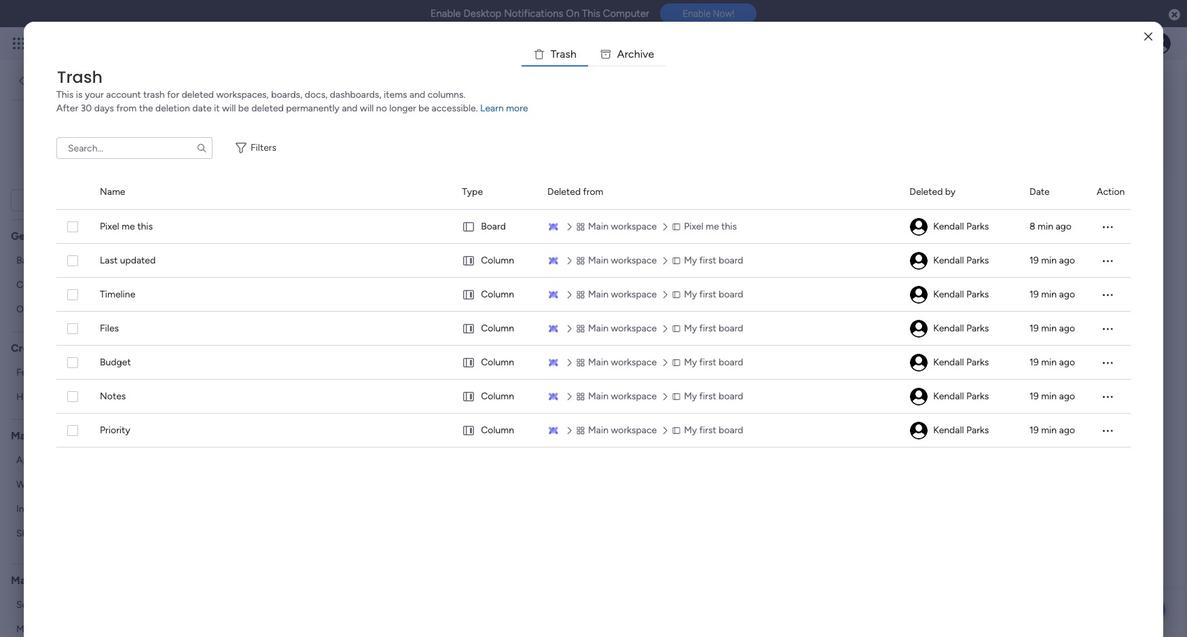 Task type: vqa. For each thing, say whether or not it's contained in the screenshot.
3rd list arrow image from the bottom
no



Task type: locate. For each thing, give the bounding box(es) containing it.
permanently
[[286, 103, 340, 114]]

2 h from the left
[[634, 48, 641, 60]]

from down see on the right top
[[583, 186, 604, 198]]

kendall for last updated
[[934, 255, 965, 266]]

1 first from the top
[[700, 255, 717, 266]]

main workspace for files
[[588, 323, 657, 334]]

row
[[56, 210, 1131, 244], [56, 244, 1131, 278], [56, 278, 1131, 312], [56, 312, 1131, 346], [56, 346, 1131, 380], [56, 380, 1131, 414], [56, 414, 1131, 448]]

this up updated
[[137, 221, 153, 232]]

0 horizontal spatial enable
[[431, 7, 461, 20]]

7 main workspace from the top
[[588, 425, 657, 436]]

1 horizontal spatial be
[[419, 103, 430, 114]]

1 kendall parks cell from the top
[[910, 210, 1014, 244]]

it inside trash this is your account trash for deleted workspaces, boards, docs, dashboards, items and columns. after 30 days from the deletion date it will be deleted permanently and will no longer be accessible. learn more
[[214, 103, 220, 114]]

kendall for notes
[[934, 391, 965, 402]]

3 workspace from the top
[[611, 289, 657, 300]]

parks for priority
[[967, 425, 989, 436]]

basic information link
[[11, 250, 160, 271]]

kendall parks
[[934, 221, 989, 232], [934, 255, 989, 266], [934, 289, 989, 300], [934, 323, 989, 334], [934, 357, 989, 368], [934, 391, 989, 402], [934, 425, 989, 436]]

features
[[16, 367, 53, 378]]

enable for enable now!
[[683, 8, 711, 19]]

0 vertical spatial this
[[582, 7, 601, 20]]

6 my first board link from the top
[[671, 423, 748, 438]]

row containing last updated
[[56, 244, 1131, 278]]

4 column cell from the top
[[462, 346, 531, 380]]

2 horizontal spatial and
[[410, 89, 426, 101]]

5 19 from the top
[[1030, 391, 1039, 402]]

onboarding
[[280, 124, 375, 147]]

1 this from the left
[[137, 221, 153, 232]]

my first board
[[684, 255, 744, 266], [684, 289, 744, 300], [684, 323, 744, 334], [684, 357, 744, 368], [684, 391, 744, 402], [684, 425, 744, 436]]

this down deleted from column header
[[722, 221, 737, 232]]

1 horizontal spatial point
[[399, 213, 422, 225]]

more
[[506, 103, 528, 114]]

6 parks from the top
[[967, 391, 989, 402]]

column cell for notes
[[462, 380, 531, 414]]

main workspace
[[588, 221, 657, 232], [588, 255, 657, 266], [588, 289, 657, 300], [588, 323, 657, 334], [588, 357, 657, 368], [588, 391, 657, 402], [588, 425, 657, 436]]

1 vertical spatial menu image
[[1101, 322, 1115, 336]]

6 board from the top
[[719, 425, 744, 436]]

3 first from the top
[[700, 323, 717, 334]]

to left see on the right top
[[589, 154, 599, 166]]

my first board for files
[[684, 323, 744, 334]]

will left no
[[360, 103, 374, 114]]

t r a s h
[[551, 48, 577, 60]]

submit app
[[16, 599, 65, 611]]

first for timeline
[[700, 289, 717, 300]]

budget
[[100, 357, 131, 368]]

2 19 min ago from the top
[[1030, 289, 1076, 300]]

kendall parks image
[[911, 286, 928, 304], [911, 320, 928, 338], [911, 354, 928, 372], [911, 388, 928, 406]]

h left v on the right of page
[[634, 48, 641, 60]]

0 vertical spatial menu image
[[1101, 288, 1115, 302]]

your
[[85, 89, 104, 101]]

deleted
[[182, 89, 214, 101], [252, 103, 284, 114]]

5 column cell from the top
[[462, 380, 531, 414]]

menu image for budget
[[1101, 356, 1115, 370]]

2 me from the left
[[706, 221, 719, 232]]

1 horizontal spatial pixel
[[684, 221, 704, 232]]

to
[[250, 154, 259, 166], [589, 154, 599, 166]]

deleted
[[548, 186, 581, 198], [910, 186, 943, 198]]

3 kendall parks cell from the top
[[910, 278, 1014, 312]]

5 my first board from the top
[[684, 391, 744, 402]]

updated
[[120, 255, 156, 266]]

4 kendall from the top
[[934, 323, 965, 334]]

1 kendall parks from the top
[[934, 221, 989, 232]]

kendall parks image for notes
[[911, 388, 928, 406]]

to left their
[[250, 154, 259, 166]]

point right as
[[399, 213, 422, 225]]

3 column cell from the top
[[462, 312, 531, 346]]

2 main workspace from the top
[[588, 255, 657, 266]]

6 column from the top
[[481, 425, 514, 436]]

now!
[[713, 8, 735, 19]]

0 horizontal spatial pixel
[[100, 221, 119, 232]]

main workspace for budget
[[588, 357, 657, 368]]

6 main from the top
[[588, 391, 609, 402]]

1 menu image from the top
[[1101, 288, 1115, 302]]

1 vertical spatial deleted
[[252, 103, 284, 114]]

1 horizontal spatial deleted
[[252, 103, 284, 114]]

kendall parks cell
[[910, 210, 1014, 244], [910, 244, 1014, 278], [910, 278, 1014, 312], [910, 312, 1014, 346], [910, 346, 1014, 380], [910, 380, 1014, 414], [910, 414, 1014, 448]]

0 horizontal spatial the
[[139, 103, 153, 114]]

2 pixel me this from the left
[[684, 221, 737, 232]]

1 horizontal spatial from
[[583, 186, 604, 198]]

days
[[94, 103, 114, 114]]

5 parks from the top
[[967, 357, 989, 368]]

the inside trash this is your account trash for deleted workspaces, boards, docs, dashboards, items and columns. after 30 days from the deletion date it will be deleted permanently and will no longer be accessible. learn more
[[139, 103, 153, 114]]

the right shorten at the left top
[[437, 154, 452, 166]]

1 menu image from the top
[[1101, 220, 1115, 234]]

1 horizontal spatial the
[[437, 154, 452, 166]]

main workspace for notes
[[588, 391, 657, 402]]

board for priority
[[719, 425, 744, 436]]

0 horizontal spatial starting
[[282, 200, 315, 211]]

main workspace link for timeline
[[575, 287, 661, 302]]

1 board from the top
[[719, 255, 744, 266]]

0 horizontal spatial to
[[250, 154, 259, 166]]

19 min ago for files
[[1030, 323, 1076, 334]]

main for budget
[[588, 357, 609, 368]]

7 row from the top
[[56, 414, 1131, 448]]

1 vertical spatial it
[[527, 154, 533, 166]]

2 kendall parks cell from the top
[[910, 244, 1014, 278]]

1 vertical spatial point
[[399, 213, 422, 225]]

4 row from the top
[[56, 312, 1131, 346]]

4 my first board from the top
[[684, 357, 744, 368]]

5 kendall parks from the top
[[934, 357, 989, 368]]

2 horizontal spatial a
[[560, 48, 566, 60]]

4 parks from the top
[[967, 323, 989, 334]]

row containing files
[[56, 312, 1131, 346]]

5 board from the top
[[719, 391, 744, 402]]

kendall parks image for timeline
[[911, 286, 928, 304]]

table
[[56, 175, 1131, 616]]

trash
[[57, 66, 103, 88]]

1 to from the left
[[250, 154, 259, 166]]

i
[[641, 48, 643, 60]]

ago for timeline
[[1060, 289, 1076, 300]]

users
[[223, 154, 247, 166]]

0 horizontal spatial point
[[318, 200, 340, 211]]

0 horizontal spatial be
[[238, 103, 249, 114]]

kendall parks cell for files
[[910, 312, 1014, 346]]

pixel me this link
[[671, 219, 741, 234]]

2 parks from the top
[[967, 255, 989, 266]]

0 horizontal spatial this
[[137, 221, 153, 232]]

pixel me this
[[100, 221, 153, 232], [684, 221, 737, 232]]

enable for enable desktop notifications on this computer
[[431, 7, 461, 20]]

1 vertical spatial from
[[583, 186, 604, 198]]

kendall parks for files
[[934, 323, 989, 334]]

pixel down deleted from column header
[[684, 221, 704, 232]]

1 kendall parks image from the top
[[911, 286, 928, 304]]

5 19 min ago from the top
[[1030, 391, 1076, 402]]

starting right as
[[364, 213, 397, 225]]

0 horizontal spatial it
[[214, 103, 220, 114]]

r
[[556, 48, 560, 60], [625, 48, 629, 60]]

parks for last updated
[[967, 255, 989, 266]]

a right or
[[305, 213, 310, 225]]

main workspace link for last updated
[[575, 253, 661, 268]]

action column header
[[1097, 175, 1131, 209]]

2 vertical spatial menu image
[[1101, 356, 1115, 370]]

1 column from the top
[[481, 255, 514, 266]]

create
[[11, 341, 45, 354]]

1 row from the top
[[56, 210, 1131, 244]]

ago for priority
[[1060, 425, 1076, 436]]

main workspace for timeline
[[588, 289, 657, 300]]

enable left desktop
[[431, 7, 461, 20]]

menu image for notes
[[1101, 390, 1115, 404]]

3 kendall parks image from the top
[[911, 354, 928, 372]]

6 workspace from the top
[[611, 391, 657, 402]]

deleted down boards, in the left of the page
[[252, 103, 284, 114]]

1 vertical spatial starting
[[364, 213, 397, 225]]

enable inside enable now! button
[[683, 8, 711, 19]]

3 row from the top
[[56, 278, 1131, 312]]

trash
[[143, 89, 165, 101]]

main workspace link for notes
[[575, 389, 661, 404]]

menu image
[[1101, 220, 1115, 234], [1101, 254, 1115, 268], [1101, 390, 1115, 404], [1101, 424, 1115, 438]]

deleted left by
[[910, 186, 943, 198]]

from down account
[[116, 103, 137, 114]]

deleted for deleted by
[[910, 186, 943, 198]]

1 main workspace link from the top
[[575, 219, 661, 234]]

4 my first board link from the top
[[671, 355, 748, 370]]

webhooks link
[[11, 474, 160, 496]]

flow
[[380, 124, 413, 147]]

date
[[1030, 186, 1050, 198]]

1 vertical spatial the
[[437, 154, 452, 166]]

3 kendall parks from the top
[[934, 289, 989, 300]]

1 horizontal spatial will
[[360, 103, 374, 114]]

my for timeline
[[684, 289, 697, 300]]

0 horizontal spatial will
[[222, 103, 236, 114]]

column header
[[56, 175, 84, 209]]

starting up or
[[282, 200, 315, 211]]

me down deleted from column header
[[706, 221, 719, 232]]

0 horizontal spatial h
[[571, 48, 577, 60]]

the down trash
[[139, 103, 153, 114]]

3 menu image from the top
[[1101, 390, 1115, 404]]

and up longer
[[410, 89, 426, 101]]

0 vertical spatial a
[[560, 48, 566, 60]]

it
[[214, 103, 220, 114], [527, 154, 533, 166]]

6 kendall from the top
[[934, 391, 965, 402]]

4 main from the top
[[588, 323, 609, 334]]

this
[[137, 221, 153, 232], [722, 221, 737, 232]]

my
[[54, 75, 68, 87], [684, 255, 697, 266], [684, 289, 697, 300], [684, 323, 697, 334], [684, 357, 697, 368], [684, 391, 697, 402], [684, 425, 697, 436]]

6 19 min ago from the top
[[1030, 425, 1076, 436]]

1 horizontal spatial pixel me this
[[684, 221, 737, 232]]

0 vertical spatial the
[[139, 103, 153, 114]]

it right date
[[214, 103, 220, 114]]

0 horizontal spatial a
[[275, 200, 280, 211]]

6 kendall parks cell from the top
[[910, 380, 1014, 414]]

items
[[384, 89, 407, 101]]

1 horizontal spatial this
[[582, 7, 601, 20]]

5 row from the top
[[56, 346, 1131, 380]]

5 first from the top
[[700, 391, 717, 402]]

draft
[[90, 195, 107, 204]]

1 vertical spatial a
[[275, 200, 280, 211]]

v
[[643, 48, 649, 60]]

1 horizontal spatial it
[[527, 154, 533, 166]]

board for notes
[[719, 391, 744, 402]]

my apps
[[54, 75, 93, 87]]

1 my first board link from the top
[[671, 253, 748, 268]]

me
[[122, 221, 135, 232], [706, 221, 719, 232]]

min
[[1038, 221, 1054, 232], [1042, 255, 1057, 266], [1042, 289, 1057, 300], [1042, 323, 1057, 334], [1042, 357, 1057, 368], [1042, 391, 1057, 402], [1042, 425, 1057, 436]]

min for priority
[[1042, 425, 1057, 436]]

point up template
[[318, 200, 340, 211]]

3 main workspace from the top
[[588, 289, 657, 300]]

this up after at left top
[[56, 89, 74, 101]]

row containing notes
[[56, 380, 1131, 414]]

pixel me this down deleted from column header
[[684, 221, 737, 232]]

3 19 from the top
[[1030, 323, 1039, 334]]

pixel down draft
[[100, 221, 119, 232]]

ago
[[1056, 221, 1072, 232], [1060, 255, 1076, 266], [1060, 289, 1076, 300], [1060, 323, 1076, 334], [1060, 357, 1076, 368], [1060, 391, 1076, 402], [1060, 425, 1076, 436]]

None search field
[[56, 137, 213, 159]]

main workspace link for files
[[575, 321, 661, 336]]

setup
[[203, 124, 250, 147]]

4 board from the top
[[719, 357, 744, 368]]

monetization link
[[11, 619, 160, 637]]

it right time
[[527, 154, 533, 166]]

1 horizontal spatial r
[[625, 48, 629, 60]]

main for pixel me this
[[588, 221, 609, 232]]

column for last updated
[[481, 255, 514, 266]]

h
[[571, 48, 577, 60], [634, 48, 641, 60]]

r left s
[[556, 48, 560, 60]]

board for budget
[[719, 357, 744, 368]]

my first board for notes
[[684, 391, 744, 402]]

on
[[566, 7, 580, 20]]

3 menu image from the top
[[1101, 356, 1115, 370]]

2 column from the top
[[481, 289, 514, 300]]

4 19 min ago from the top
[[1030, 357, 1076, 368]]

manage
[[11, 429, 51, 442]]

from
[[116, 103, 137, 114], [583, 186, 604, 198]]

this inside trash this is your account trash for deleted workspaces, boards, docs, dashboards, items and columns. after 30 days from the deletion date it will be deleted permanently and will no longer be accessible. learn more
[[56, 89, 74, 101]]

submit
[[16, 599, 47, 611]]

workspace for files
[[611, 323, 657, 334]]

2 row from the top
[[56, 244, 1131, 278]]

"aha"
[[285, 154, 308, 166]]

kendall parks cell for budget
[[910, 346, 1014, 380]]

5 kendall from the top
[[934, 357, 965, 368]]

my first board for timeline
[[684, 289, 744, 300]]

2 menu image from the top
[[1101, 254, 1115, 268]]

1 horizontal spatial deleted
[[910, 186, 943, 198]]

deleted from
[[548, 186, 604, 198]]

0 horizontal spatial deleted
[[548, 186, 581, 198]]

2 my first board from the top
[[684, 289, 744, 300]]

2 this from the left
[[722, 221, 737, 232]]

a up "feature"
[[275, 200, 280, 211]]

will
[[222, 103, 236, 114], [360, 103, 374, 114]]

1 horizontal spatial and
[[380, 154, 397, 166]]

1 horizontal spatial me
[[706, 221, 719, 232]]

1 vertical spatial this
[[56, 89, 74, 101]]

kendall for files
[[934, 323, 965, 334]]

ago for last updated
[[1060, 255, 1076, 266]]

19 for budget
[[1030, 357, 1039, 368]]

type column header
[[462, 175, 531, 209]]

column for timeline
[[481, 289, 514, 300]]

priority
[[100, 425, 130, 436]]

close image
[[1145, 32, 1153, 42]]

oauth
[[16, 303, 44, 315]]

4 kendall parks image from the top
[[911, 388, 928, 406]]

1 column cell from the top
[[462, 244, 531, 278]]

kendall parks image for priority
[[911, 422, 928, 440]]

oauth link
[[11, 299, 160, 320]]

value.
[[620, 154, 646, 166]]

be right longer
[[419, 103, 430, 114]]

1 my first board from the top
[[684, 255, 744, 266]]

column cell
[[462, 244, 531, 278], [462, 278, 531, 312], [462, 312, 531, 346], [462, 346, 531, 380], [462, 380, 531, 414], [462, 414, 531, 448]]

2 first from the top
[[700, 289, 717, 300]]

and down dashboards,
[[342, 103, 358, 114]]

my first board link for budget
[[671, 355, 748, 370]]

kendall parks for timeline
[[934, 289, 989, 300]]

workspaces,
[[216, 89, 269, 101]]

0 horizontal spatial pixel me this
[[100, 221, 153, 232]]

4 menu image from the top
[[1101, 424, 1115, 438]]

ago for notes
[[1060, 391, 1076, 402]]

pixel me this up last updated
[[100, 221, 153, 232]]

kendall parks cell for timeline
[[910, 278, 1014, 312]]

0 horizontal spatial me
[[122, 221, 135, 232]]

the
[[139, 103, 153, 114], [437, 154, 452, 166]]

0 horizontal spatial this
[[56, 89, 74, 101]]

1 19 min ago from the top
[[1030, 255, 1076, 266]]

board for files
[[719, 323, 744, 334]]

my first board link for priority
[[671, 423, 748, 438]]

2 kendall parks from the top
[[934, 255, 989, 266]]

1 horizontal spatial h
[[634, 48, 641, 60]]

3 board from the top
[[719, 323, 744, 334]]

0 vertical spatial it
[[214, 103, 220, 114]]

5 main from the top
[[588, 357, 609, 368]]

19 for timeline
[[1030, 289, 1039, 300]]

1 19 from the top
[[1030, 255, 1039, 266]]

from inside trash this is your account trash for deleted workspaces, boards, docs, dashboards, items and columns. after 30 days from the deletion date it will be deleted permanently and will no longer be accessible. learn more
[[116, 103, 137, 114]]

7 parks from the top
[[967, 425, 989, 436]]

main workspace for pixel me this
[[588, 221, 657, 232]]

19 min ago for budget
[[1030, 357, 1076, 368]]

h right 't'
[[571, 48, 577, 60]]

4 kendall parks cell from the top
[[910, 312, 1014, 346]]

1 horizontal spatial to
[[589, 154, 599, 166]]

row containing timeline
[[56, 278, 1131, 312]]

8 min ago
[[1030, 221, 1072, 232]]

r for a
[[625, 48, 629, 60]]

5 my first board link from the top
[[671, 389, 748, 404]]

0 vertical spatial from
[[116, 103, 137, 114]]

5 main workspace from the top
[[588, 357, 657, 368]]

6 main workspace link from the top
[[575, 389, 661, 404]]

board cell
[[462, 210, 531, 244]]

kendall parks image
[[1150, 33, 1171, 54], [911, 218, 928, 236], [911, 252, 928, 270], [911, 422, 928, 440]]

1 r from the left
[[556, 48, 560, 60]]

0 horizontal spatial r
[[556, 48, 560, 60]]

main
[[588, 221, 609, 232], [588, 255, 609, 266], [588, 289, 609, 300], [588, 323, 609, 334], [588, 357, 609, 368], [588, 391, 609, 402], [588, 425, 609, 436]]

first for files
[[700, 323, 717, 334]]

1 horizontal spatial this
[[722, 221, 737, 232]]

workspace for last updated
[[611, 255, 657, 266]]

my first board for budget
[[684, 357, 744, 368]]

r for t
[[556, 48, 560, 60]]

deleted up date
[[182, 89, 214, 101]]

column cell for last updated
[[462, 244, 531, 278]]

1 horizontal spatial starting
[[364, 213, 397, 225]]

5 workspace from the top
[[611, 357, 657, 368]]

column for priority
[[481, 425, 514, 436]]

2 vertical spatial and
[[380, 154, 397, 166]]

0 horizontal spatial and
[[342, 103, 358, 114]]

6 first from the top
[[700, 425, 717, 436]]

board for last updated
[[719, 255, 744, 266]]

kendall for priority
[[934, 425, 965, 436]]

r left i
[[625, 48, 629, 60]]

kendall for budget
[[934, 357, 965, 368]]

6 main workspace from the top
[[588, 391, 657, 402]]

deleted down them
[[548, 186, 581, 198]]

and right faster
[[380, 154, 397, 166]]

enable desktop notifications on this computer
[[431, 7, 650, 20]]

row group containing name
[[56, 175, 1131, 210]]

a right 't'
[[560, 48, 566, 60]]

will down workspaces, at the top of page
[[222, 103, 236, 114]]

0 horizontal spatial from
[[116, 103, 137, 114]]

row group
[[56, 175, 1131, 210]]

4 main workspace from the top
[[588, 323, 657, 334]]

kendall parks cell for last updated
[[910, 244, 1014, 278]]

3 parks from the top
[[967, 289, 989, 300]]

1 main from the top
[[588, 221, 609, 232]]

1 horizontal spatial enable
[[683, 8, 711, 19]]

and
[[410, 89, 426, 101], [342, 103, 358, 114], [380, 154, 397, 166]]

a r c h i v e
[[618, 48, 655, 60]]

me up last updated
[[122, 221, 135, 232]]

this right on
[[582, 7, 601, 20]]

specific
[[224, 213, 258, 225]]

be down workspaces, at the top of page
[[238, 103, 249, 114]]

6 row from the top
[[56, 380, 1131, 414]]

app versions link
[[11, 450, 160, 471]]

kendall parks cell for pixel me this
[[910, 210, 1014, 244]]

7 kendall from the top
[[934, 425, 965, 436]]

2 kendall parks image from the top
[[911, 320, 928, 338]]

7 main from the top
[[588, 425, 609, 436]]

menu image
[[1101, 288, 1115, 302], [1101, 322, 1115, 336], [1101, 356, 1115, 370]]

this inside the pixel me this link
[[722, 221, 737, 232]]

action
[[1097, 186, 1126, 198]]

type
[[462, 186, 483, 198]]

19
[[1030, 255, 1039, 266], [1030, 289, 1039, 300], [1030, 323, 1039, 334], [1030, 357, 1039, 368], [1030, 391, 1039, 402], [1030, 425, 1039, 436]]

2 vertical spatial a
[[305, 213, 310, 225]]

3 my first board link from the top
[[671, 321, 748, 336]]

0 vertical spatial deleted
[[182, 89, 214, 101]]

1 main workspace from the top
[[588, 221, 657, 232]]

1 workspace from the top
[[611, 221, 657, 232]]

2 will from the left
[[360, 103, 374, 114]]

enable left 'now!'
[[683, 8, 711, 19]]

select product image
[[12, 37, 26, 50]]

min for pixel me this
[[1038, 221, 1054, 232]]

2 r from the left
[[625, 48, 629, 60]]



Task type: describe. For each thing, give the bounding box(es) containing it.
learn more link
[[480, 103, 528, 114]]

8
[[1030, 221, 1036, 232]]

my for priority
[[684, 425, 697, 436]]

parks for files
[[967, 323, 989, 334]]

boards,
[[271, 89, 303, 101]]

kendall for pixel me this
[[934, 221, 965, 232]]

30
[[81, 103, 92, 114]]

them
[[563, 154, 586, 166]]

kendall parks image for last updated
[[911, 252, 928, 270]]

main for files
[[588, 323, 609, 334]]

menu image for pixel me this
[[1101, 220, 1115, 234]]

main for last updated
[[588, 255, 609, 266]]

share
[[16, 528, 41, 539]]

a for starting
[[275, 200, 280, 211]]

workspace for priority
[[611, 425, 657, 436]]

feature
[[261, 213, 292, 225]]

19 min ago for notes
[[1030, 391, 1076, 402]]

19 min ago for last updated
[[1030, 255, 1076, 266]]

share link
[[11, 523, 160, 545]]

timeline
[[100, 289, 135, 300]]

date column header
[[1030, 175, 1081, 209]]

s
[[566, 48, 571, 60]]

my for budget
[[684, 357, 697, 368]]

by
[[946, 186, 956, 198]]

filters button
[[229, 137, 287, 159]]

of
[[492, 154, 502, 166]]

board for timeline
[[719, 289, 744, 300]]

kendall parks cell for priority
[[910, 414, 1014, 448]]

1 pixel me this from the left
[[100, 221, 153, 232]]

basic information
[[16, 254, 91, 266]]

menu image for files
[[1101, 322, 1115, 336]]

1 be from the left
[[238, 103, 249, 114]]

an
[[254, 124, 276, 147]]

ago for files
[[1060, 323, 1076, 334]]

kendall for timeline
[[934, 289, 965, 300]]

row containing pixel me this
[[56, 210, 1131, 244]]

install link
[[11, 498, 160, 520]]

and inside setup an onboarding flow get users to their "aha" moment faster and shorten the amount of time it takes them to see value.
[[380, 154, 397, 166]]

app
[[49, 599, 65, 611]]

2 to from the left
[[589, 154, 599, 166]]

1 pixel from the left
[[100, 221, 119, 232]]

2 pixel from the left
[[684, 221, 704, 232]]

don't
[[224, 200, 246, 211]]

1 horizontal spatial a
[[305, 213, 310, 225]]

notes
[[100, 391, 126, 402]]

my first board for last updated
[[684, 255, 744, 266]]

column cell for timeline
[[462, 278, 531, 312]]

basic
[[16, 254, 39, 266]]

submit app link
[[11, 594, 160, 616]]

my first board link for files
[[671, 321, 748, 336]]

app versions
[[16, 454, 73, 466]]

first for notes
[[700, 391, 717, 402]]

ago for budget
[[1060, 357, 1076, 368]]

apps
[[71, 75, 93, 87]]

table containing name
[[56, 175, 1131, 616]]

column for budget
[[481, 357, 514, 368]]

collaborators link
[[11, 274, 160, 296]]

onboarding
[[203, 81, 304, 103]]

or
[[294, 213, 303, 225]]

column for notes
[[481, 391, 514, 402]]

notifications
[[504, 7, 564, 20]]

1 will from the left
[[222, 103, 236, 114]]

column cell for priority
[[462, 414, 531, 448]]

row containing priority
[[56, 414, 1131, 448]]

app
[[16, 454, 34, 466]]

name column header
[[100, 175, 446, 209]]

board
[[481, 221, 506, 232]]

kendall parks for priority
[[934, 425, 989, 436]]

account
[[106, 89, 141, 101]]

amount
[[455, 154, 490, 166]]

main workspace link for budget
[[575, 355, 661, 370]]

c
[[629, 48, 634, 60]]

install
[[16, 503, 41, 515]]

column for files
[[481, 323, 514, 334]]

column cell for budget
[[462, 346, 531, 380]]

files
[[100, 323, 119, 334]]

name
[[100, 186, 125, 198]]

is
[[76, 89, 83, 101]]

accessible.
[[432, 103, 478, 114]]

marketplace
[[11, 574, 73, 587]]

deleted by column header
[[910, 175, 1014, 209]]

setup an onboarding flow get users to their "aha" moment faster and shorten the amount of time it takes them to see value.
[[203, 124, 646, 166]]

my first board link for notes
[[671, 389, 748, 404]]

deleted by
[[910, 186, 956, 198]]

general
[[11, 229, 50, 242]]

first for budget
[[700, 357, 717, 368]]

19 for last updated
[[1030, 255, 1039, 266]]

min for budget
[[1042, 357, 1057, 368]]

row containing budget
[[56, 346, 1131, 380]]

after
[[56, 103, 78, 114]]

my for files
[[684, 323, 697, 334]]

kendall parks for budget
[[934, 357, 989, 368]]

kendall parks image for budget
[[911, 354, 928, 372]]

webhooks
[[16, 479, 61, 490]]

my first board for priority
[[684, 425, 744, 436]]

filters
[[251, 142, 277, 154]]

main for priority
[[588, 425, 609, 436]]

longer
[[390, 103, 416, 114]]

setup
[[249, 200, 273, 211]]

19 for files
[[1030, 323, 1039, 334]]

menu image for timeline
[[1101, 288, 1115, 302]]

parks for notes
[[967, 391, 989, 402]]

get
[[203, 154, 220, 166]]

1 me from the left
[[122, 221, 135, 232]]

na
[[78, 127, 92, 139]]

template
[[312, 213, 350, 225]]

2 be from the left
[[419, 103, 430, 114]]

last updated
[[100, 255, 156, 266]]

it inside setup an onboarding flow get users to their "aha" moment faster and shorten the amount of time it takes them to see value.
[[527, 154, 533, 166]]

main workspace for last updated
[[588, 255, 657, 266]]

dapulse close image
[[1169, 8, 1181, 22]]

kendall parks for pixel me this
[[934, 221, 989, 232]]

information
[[41, 254, 91, 266]]

desktop
[[464, 7, 502, 20]]

deleted from column header
[[548, 175, 894, 209]]

features link
[[11, 362, 160, 384]]

0 vertical spatial starting
[[282, 200, 315, 211]]

kendall parks image for pixel me this
[[911, 218, 928, 236]]

workspace for budget
[[611, 357, 657, 368]]

don't setup a starting point
[[224, 200, 340, 211]]

the inside setup an onboarding flow get users to their "aha" moment faster and shorten the amount of time it takes them to see value.
[[437, 154, 452, 166]]

no
[[376, 103, 387, 114]]

19 for priority
[[1030, 425, 1039, 436]]

versions
[[36, 454, 73, 466]]

1 h from the left
[[571, 48, 577, 60]]

workspace for pixel me this
[[611, 221, 657, 232]]

kendall parks for last updated
[[934, 255, 989, 266]]

0 vertical spatial and
[[410, 89, 426, 101]]

see
[[601, 154, 617, 166]]

a
[[618, 48, 625, 60]]

shorten
[[400, 154, 434, 166]]

0 vertical spatial point
[[318, 200, 340, 211]]

1 vertical spatial and
[[342, 103, 358, 114]]

hosting link
[[11, 386, 160, 408]]

main workspace link for priority
[[575, 423, 661, 438]]

computer
[[603, 7, 650, 20]]

deleted for deleted from
[[548, 186, 581, 198]]

as
[[353, 213, 362, 225]]

hosting
[[16, 391, 50, 403]]

first for priority
[[700, 425, 717, 436]]

parks for budget
[[967, 357, 989, 368]]

kendall parks cell for notes
[[910, 380, 1014, 414]]

search image
[[196, 143, 207, 154]]

menu image for priority
[[1101, 424, 1115, 438]]

faster
[[351, 154, 378, 166]]

for
[[167, 89, 179, 101]]

moment
[[310, 154, 349, 166]]

takes
[[536, 154, 560, 166]]

columns.
[[428, 89, 466, 101]]

parks for timeline
[[967, 289, 989, 300]]

min for notes
[[1042, 391, 1057, 402]]

trash this is your account trash for deleted workspaces, boards, docs, dashboards, items and columns. after 30 days from the deletion date it will be deleted permanently and will no longer be accessible. learn more
[[56, 66, 528, 114]]

last
[[100, 255, 118, 266]]

kendall parks image for files
[[911, 320, 928, 338]]

monetization
[[16, 623, 72, 635]]

parks for pixel me this
[[967, 221, 989, 232]]

main for notes
[[588, 391, 609, 402]]

main for timeline
[[588, 289, 609, 300]]

my first board link for timeline
[[671, 287, 748, 302]]

from inside column header
[[583, 186, 604, 198]]

a for s
[[560, 48, 566, 60]]

min for timeline
[[1042, 289, 1057, 300]]

Search for items in the recycle bin search field
[[56, 137, 213, 159]]

their
[[262, 154, 283, 166]]

dashboards,
[[330, 89, 382, 101]]

0 horizontal spatial deleted
[[182, 89, 214, 101]]

19 min ago for timeline
[[1030, 289, 1076, 300]]

19 min ago for priority
[[1030, 425, 1076, 436]]

date
[[193, 103, 212, 114]]

main workspace for priority
[[588, 425, 657, 436]]

deletion
[[156, 103, 190, 114]]

docs,
[[305, 89, 328, 101]]



